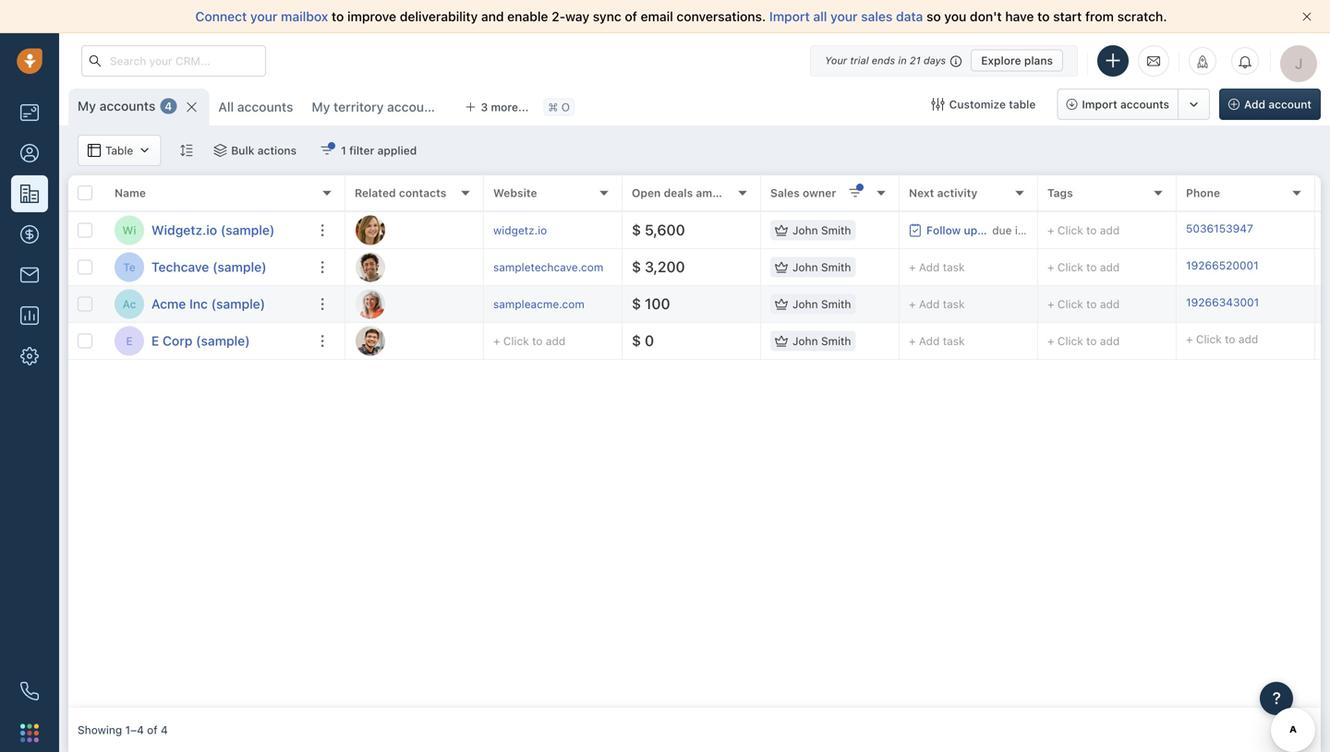 Task type: describe. For each thing, give the bounding box(es) containing it.
add for $ 0
[[919, 335, 940, 348]]

owner
[[803, 187, 836, 199]]

te
[[123, 261, 136, 274]]

and
[[481, 9, 504, 24]]

way
[[565, 9, 590, 24]]

e corp (sample) link
[[152, 332, 250, 351]]

click for $ 5,600
[[1058, 224, 1084, 237]]

techcave
[[152, 260, 209, 275]]

container_wx8msf4aqz5i3rn1 image for customize table button
[[932, 98, 945, 111]]

3 more...
[[481, 101, 529, 114]]

add inside button
[[1245, 98, 1266, 111]]

smith for $ 100
[[821, 298, 851, 311]]

+ click to add for 100
[[1048, 298, 1120, 311]]

(sample) down widgetz.io (sample) link
[[213, 260, 267, 275]]

4 inside my accounts 4
[[165, 100, 172, 113]]

john smith for $ 0
[[793, 335, 851, 348]]

accounts for import
[[1121, 98, 1170, 111]]

add account button
[[1220, 89, 1321, 120]]

name row
[[68, 176, 346, 212]]

john for 100
[[793, 298, 818, 311]]

my for my accounts 4
[[78, 98, 96, 114]]

press space to select this row. row containing acme inc (sample)
[[68, 286, 346, 323]]

3
[[481, 101, 488, 114]]

$ 100
[[632, 295, 670, 313]]

john smith for $ 5,600
[[793, 224, 851, 237]]

widgetz.io (sample) link
[[152, 221, 275, 240]]

press space to select this row. row containing $ 3,200
[[346, 249, 1330, 286]]

19266343001
[[1186, 296, 1259, 309]]

bulk actions
[[231, 144, 297, 157]]

l image
[[356, 290, 385, 319]]

add for $ 100
[[1100, 298, 1120, 311]]

⌘
[[548, 101, 558, 114]]

plans
[[1024, 54, 1053, 67]]

sync
[[593, 9, 622, 24]]

connect
[[195, 9, 247, 24]]

add account
[[1245, 98, 1312, 111]]

task for $ 0
[[943, 335, 965, 348]]

you
[[945, 9, 967, 24]]

19266343001 link
[[1186, 295, 1259, 314]]

click for $ 3,200
[[1058, 261, 1084, 274]]

activity
[[937, 187, 978, 199]]

john smith for $ 3,200
[[793, 261, 851, 274]]

press space to select this row. row containing $ 5,600
[[346, 212, 1330, 249]]

john smith for $ 100
[[793, 298, 851, 311]]

next activity
[[909, 187, 978, 199]]

conversations.
[[677, 9, 766, 24]]

amount
[[696, 187, 737, 199]]

days inside press space to select this row. row
[[1037, 224, 1062, 237]]

sampleacme.com link
[[493, 298, 585, 311]]

⌘ o
[[548, 101, 570, 114]]

more...
[[491, 101, 529, 114]]

email
[[641, 9, 673, 24]]

import accounts group
[[1057, 89, 1210, 120]]

next
[[909, 187, 934, 199]]

add for $ 5,600
[[1100, 224, 1120, 237]]

1 vertical spatial 4
[[161, 724, 168, 737]]

sales
[[861, 9, 893, 24]]

don't
[[970, 9, 1002, 24]]

open
[[632, 187, 661, 199]]

email image
[[1147, 53, 1160, 69]]

all
[[218, 99, 234, 115]]

bulk
[[231, 144, 255, 157]]

explore
[[981, 54, 1021, 67]]

deals
[[664, 187, 693, 199]]

$ 0
[[632, 332, 654, 350]]

0
[[645, 332, 654, 350]]

data
[[896, 9, 923, 24]]

deliverability
[[400, 9, 478, 24]]

1 filter applied
[[341, 144, 417, 157]]

phone element
[[11, 674, 48, 710]]

+ add task for $ 3,200
[[909, 261, 965, 274]]

john for 5,600
[[793, 224, 818, 237]]

3,200
[[645, 258, 685, 276]]

click for $ 0
[[1058, 335, 1084, 348]]

from
[[1086, 9, 1114, 24]]

2-
[[552, 9, 565, 24]]

2
[[1028, 224, 1034, 237]]

connect your mailbox link
[[195, 9, 332, 24]]

widgetz.io link
[[493, 224, 547, 237]]

phone
[[1186, 187, 1221, 199]]

100
[[645, 295, 670, 313]]

have
[[1005, 9, 1034, 24]]

e for e
[[126, 335, 133, 348]]

press space to select this row. row containing widgetz.io (sample)
[[68, 212, 346, 249]]

in inside "grid"
[[1015, 224, 1024, 237]]

related
[[355, 187, 396, 199]]

row group containing widgetz.io (sample)
[[68, 212, 346, 360]]

acme inc (sample)
[[152, 297, 265, 312]]

+ add task for $ 100
[[909, 298, 965, 311]]

techcave (sample)
[[152, 260, 267, 275]]

territory
[[334, 99, 384, 115]]

filter
[[349, 144, 374, 157]]

o
[[562, 101, 570, 114]]

$ for $ 0
[[632, 332, 641, 350]]

ac
[[122, 298, 136, 311]]

2 your from the left
[[831, 9, 858, 24]]

actions
[[258, 144, 297, 157]]

add for $ 3,200
[[1100, 261, 1120, 274]]

0 vertical spatial in
[[898, 55, 907, 67]]

customize table
[[949, 98, 1036, 111]]

s image
[[356, 253, 385, 282]]

phone image
[[20, 683, 39, 701]]

customize
[[949, 98, 1006, 111]]

accounts up applied on the top left of the page
[[387, 99, 443, 115]]

widgetz.io
[[152, 223, 217, 238]]

trial
[[850, 55, 869, 67]]

so
[[927, 9, 941, 24]]

all accounts
[[218, 99, 293, 115]]

start
[[1053, 9, 1082, 24]]

sampleacme.com
[[493, 298, 585, 311]]

acme inc (sample) link
[[152, 295, 265, 314]]

+ click to add for 5,600
[[1048, 224, 1120, 237]]

techcave (sample) link
[[152, 258, 267, 277]]

19266520001 link
[[1186, 258, 1259, 277]]

0 vertical spatial of
[[625, 9, 637, 24]]

$ for $ 5,600
[[632, 221, 641, 239]]

import accounts button
[[1057, 89, 1179, 120]]

acme
[[152, 297, 186, 312]]

inc
[[189, 297, 208, 312]]

+ click to add for 0
[[1048, 335, 1120, 348]]

row group containing $ 5,600
[[346, 212, 1330, 360]]



Task type: locate. For each thing, give the bounding box(es) containing it.
0 horizontal spatial your
[[250, 9, 278, 24]]

website
[[493, 187, 537, 199]]

days
[[924, 55, 946, 67], [1037, 224, 1062, 237]]

$ left 100
[[632, 295, 641, 313]]

1 row group from the left
[[68, 212, 346, 360]]

+
[[1048, 224, 1055, 237], [1048, 261, 1055, 274], [909, 261, 916, 274], [1048, 298, 1055, 311], [909, 298, 916, 311], [1186, 333, 1193, 346], [493, 335, 500, 348], [1048, 335, 1055, 348], [909, 335, 916, 348]]

task for $ 100
[[943, 298, 965, 311]]

+ click to add for 3,200
[[1048, 261, 1120, 274]]

2 smith from the top
[[821, 261, 851, 274]]

grid
[[68, 174, 1330, 709]]

1 vertical spatial in
[[1015, 224, 1024, 237]]

1 vertical spatial days
[[1037, 224, 1062, 237]]

2 vertical spatial + add task
[[909, 335, 965, 348]]

1 filter applied button
[[309, 135, 429, 166]]

$ left 3,200
[[632, 258, 641, 276]]

john for 3,200
[[793, 261, 818, 274]]

4 smith from the top
[[821, 335, 851, 348]]

+ click to add
[[1048, 224, 1120, 237], [1048, 261, 1120, 274], [1048, 298, 1120, 311], [1186, 333, 1259, 346], [493, 335, 566, 348], [1048, 335, 1120, 348]]

task for $ 3,200
[[943, 261, 965, 274]]

0 horizontal spatial my
[[78, 98, 96, 114]]

tags
[[1048, 187, 1073, 199]]

4 cell from the top
[[1316, 323, 1330, 359]]

press space to select this row. row containing techcave (sample)
[[68, 249, 346, 286]]

+ add task for $ 0
[[909, 335, 965, 348]]

to
[[332, 9, 344, 24], [1038, 9, 1050, 24], [1087, 224, 1097, 237], [1087, 261, 1097, 274], [1087, 298, 1097, 311], [1225, 333, 1236, 346], [532, 335, 543, 348], [1087, 335, 1097, 348]]

0 horizontal spatial e
[[126, 335, 133, 348]]

2 row group from the left
[[346, 212, 1330, 360]]

1 john smith from the top
[[793, 224, 851, 237]]

3 john smith from the top
[[793, 298, 851, 311]]

connect your mailbox to improve deliverability and enable 2-way sync of email conversations. import all your sales data so you don't have to start from scratch.
[[195, 9, 1167, 24]]

import all your sales data link
[[770, 9, 927, 24]]

account
[[1269, 98, 1312, 111]]

container_wx8msf4aqz5i3rn1 image
[[932, 98, 945, 111], [214, 144, 227, 157], [321, 144, 334, 157], [775, 298, 788, 311], [775, 335, 788, 348]]

1 vertical spatial import
[[1082, 98, 1118, 111]]

due
[[993, 224, 1012, 237]]

due in 2 days
[[993, 224, 1062, 237]]

1
[[341, 144, 346, 157]]

1 horizontal spatial your
[[831, 9, 858, 24]]

container_wx8msf4aqz5i3rn1 image inside bulk actions button
[[214, 144, 227, 157]]

(sample) down the acme inc (sample) link
[[196, 334, 250, 349]]

e down the ac on the top of page
[[126, 335, 133, 348]]

all accounts button
[[209, 89, 303, 126], [218, 99, 293, 115]]

explore plans link
[[971, 49, 1063, 72]]

5,600
[[645, 221, 685, 239]]

of right 1–4 at the bottom of page
[[147, 724, 158, 737]]

0 horizontal spatial days
[[924, 55, 946, 67]]

5036153947 link
[[1186, 221, 1254, 240]]

cell
[[1316, 212, 1330, 249], [1316, 249, 1330, 285], [1316, 286, 1330, 322], [1316, 323, 1330, 359]]

j image
[[356, 216, 385, 245]]

2 john smith from the top
[[793, 261, 851, 274]]

5036153947
[[1186, 222, 1254, 235]]

e for e corp (sample)
[[152, 334, 159, 349]]

2 john from the top
[[793, 261, 818, 274]]

1 cell from the top
[[1316, 212, 1330, 249]]

e left corp
[[152, 334, 159, 349]]

0 horizontal spatial of
[[147, 724, 158, 737]]

$ for $ 3,200
[[632, 258, 641, 276]]

my accounts 4
[[78, 98, 172, 114]]

my left territory
[[312, 99, 330, 115]]

0 vertical spatial + add task
[[909, 261, 965, 274]]

style_myh0__igzzd8unmi image
[[179, 144, 192, 157]]

click for $ 100
[[1058, 298, 1084, 311]]

improve
[[347, 9, 396, 24]]

showing 1–4 of 4
[[78, 724, 168, 737]]

2 + add task from the top
[[909, 298, 965, 311]]

$ left 0
[[632, 332, 641, 350]]

days right 21
[[924, 55, 946, 67]]

container_wx8msf4aqz5i3rn1 image for bulk actions button
[[214, 144, 227, 157]]

1 smith from the top
[[821, 224, 851, 237]]

j image
[[356, 327, 385, 356]]

1 horizontal spatial e
[[152, 334, 159, 349]]

1 john from the top
[[793, 224, 818, 237]]

3 more... button
[[455, 94, 539, 120]]

smith
[[821, 224, 851, 237], [821, 261, 851, 274], [821, 298, 851, 311], [821, 335, 851, 348]]

0 vertical spatial days
[[924, 55, 946, 67]]

ends
[[872, 55, 895, 67]]

table button
[[78, 135, 161, 166]]

add for $ 3,200
[[919, 261, 940, 274]]

your
[[825, 55, 847, 67]]

$ for $ 100
[[632, 295, 641, 313]]

1 horizontal spatial days
[[1037, 224, 1062, 237]]

accounts right all
[[237, 99, 293, 115]]

cell for $ 3,200
[[1316, 249, 1330, 285]]

1 horizontal spatial import
[[1082, 98, 1118, 111]]

press space to select this row. row
[[68, 212, 346, 249], [346, 212, 1330, 249], [68, 249, 346, 286], [346, 249, 1330, 286], [68, 286, 346, 323], [346, 286, 1330, 323], [68, 323, 346, 360], [346, 323, 1330, 360]]

cell for $ 5,600
[[1316, 212, 1330, 249]]

press space to select this row. row containing $ 100
[[346, 286, 1330, 323]]

days right 2
[[1037, 224, 1062, 237]]

+ add task
[[909, 261, 965, 274], [909, 298, 965, 311], [909, 335, 965, 348]]

$ 3,200
[[632, 258, 685, 276]]

import inside button
[[1082, 98, 1118, 111]]

0 vertical spatial 4
[[165, 100, 172, 113]]

1 + add task from the top
[[909, 261, 965, 274]]

applied
[[378, 144, 417, 157]]

your left mailbox
[[250, 9, 278, 24]]

your
[[250, 9, 278, 24], [831, 9, 858, 24]]

accounts down email icon
[[1121, 98, 1170, 111]]

21
[[910, 55, 921, 67]]

grid containing $ 5,600
[[68, 174, 1330, 709]]

scratch.
[[1118, 9, 1167, 24]]

my
[[78, 98, 96, 114], [312, 99, 330, 115]]

press space to select this row. row containing $ 0
[[346, 323, 1330, 360]]

(sample)
[[221, 223, 275, 238], [213, 260, 267, 275], [211, 297, 265, 312], [196, 334, 250, 349]]

3 john from the top
[[793, 298, 818, 311]]

of right the sync
[[625, 9, 637, 24]]

mailbox
[[281, 9, 328, 24]]

0 horizontal spatial import
[[770, 9, 810, 24]]

(sample) down name column header
[[221, 223, 275, 238]]

my up table popup button
[[78, 98, 96, 114]]

accounts for my
[[99, 98, 155, 114]]

1 vertical spatial of
[[147, 724, 158, 737]]

2 task from the top
[[943, 298, 965, 311]]

1 task from the top
[[943, 261, 965, 274]]

accounts inside button
[[1121, 98, 1170, 111]]

open deals amount
[[632, 187, 737, 199]]

wi
[[122, 224, 136, 237]]

container_wx8msf4aqz5i3rn1 image for 1 filter applied button
[[321, 144, 334, 157]]

1 vertical spatial task
[[943, 298, 965, 311]]

contacts
[[399, 187, 447, 199]]

accounts
[[1121, 98, 1170, 111], [99, 98, 155, 114], [237, 99, 293, 115], [387, 99, 443, 115]]

accounts for all
[[237, 99, 293, 115]]

my territory accounts
[[312, 99, 443, 115]]

explore plans
[[981, 54, 1053, 67]]

2 $ from the top
[[632, 258, 641, 276]]

e corp (sample)
[[152, 334, 250, 349]]

4 john from the top
[[793, 335, 818, 348]]

3 + add task from the top
[[909, 335, 965, 348]]

freshworks switcher image
[[20, 725, 39, 743]]

sampletechcave.com link
[[493, 261, 604, 274]]

1 horizontal spatial of
[[625, 9, 637, 24]]

smith for $ 3,200
[[821, 261, 851, 274]]

0 vertical spatial import
[[770, 9, 810, 24]]

your trial ends in 21 days
[[825, 55, 946, 67]]

add
[[1245, 98, 1266, 111], [919, 261, 940, 274], [919, 298, 940, 311], [919, 335, 940, 348]]

add
[[1100, 224, 1120, 237], [1100, 261, 1120, 274], [1100, 298, 1120, 311], [1239, 333, 1259, 346], [546, 335, 566, 348], [1100, 335, 1120, 348]]

container_wx8msf4aqz5i3rn1 image
[[88, 144, 101, 157], [138, 144, 151, 157], [775, 224, 788, 237], [909, 224, 922, 237], [775, 261, 788, 274]]

4 right 1–4 at the bottom of page
[[161, 724, 168, 737]]

container_wx8msf4aqz5i3rn1 image inside 1 filter applied button
[[321, 144, 334, 157]]

4 $ from the top
[[632, 332, 641, 350]]

19266520001
[[1186, 259, 1259, 272]]

1 horizontal spatial my
[[312, 99, 330, 115]]

3 cell from the top
[[1316, 286, 1330, 322]]

2 cell from the top
[[1316, 249, 1330, 285]]

in left 2
[[1015, 224, 1024, 237]]

table
[[105, 144, 133, 157]]

widgetz.io (sample)
[[152, 223, 275, 238]]

in left 21
[[898, 55, 907, 67]]

3 $ from the top
[[632, 295, 641, 313]]

press space to select this row. row containing e corp (sample)
[[68, 323, 346, 360]]

1–4
[[125, 724, 144, 737]]

4 john smith from the top
[[793, 335, 851, 348]]

1 vertical spatial + add task
[[909, 298, 965, 311]]

add for $ 100
[[919, 298, 940, 311]]

table
[[1009, 98, 1036, 111]]

your right all
[[831, 9, 858, 24]]

john for 0
[[793, 335, 818, 348]]

accounts up table
[[99, 98, 155, 114]]

2 vertical spatial task
[[943, 335, 965, 348]]

widgetz.io
[[493, 224, 547, 237]]

close image
[[1303, 12, 1312, 21]]

my accounts link
[[78, 97, 155, 115]]

(sample) right inc
[[211, 297, 265, 312]]

cell for $ 0
[[1316, 323, 1330, 359]]

$ left 5,600
[[632, 221, 641, 239]]

1 horizontal spatial in
[[1015, 224, 1024, 237]]

0 vertical spatial task
[[943, 261, 965, 274]]

cell for $ 100
[[1316, 286, 1330, 322]]

Search your CRM... text field
[[81, 45, 266, 77]]

add for $ 0
[[1100, 335, 1120, 348]]

bulk actions button
[[202, 135, 309, 166]]

sales
[[771, 187, 800, 199]]

my for my territory accounts
[[312, 99, 330, 115]]

1 your from the left
[[250, 9, 278, 24]]

sales owner
[[771, 187, 836, 199]]

4 down the search your crm... text field
[[165, 100, 172, 113]]

row group
[[68, 212, 346, 360], [346, 212, 1330, 360]]

3 smith from the top
[[821, 298, 851, 311]]

$ 5,600
[[632, 221, 685, 239]]

sampletechcave.com
[[493, 261, 604, 274]]

3 task from the top
[[943, 335, 965, 348]]

smith for $ 0
[[821, 335, 851, 348]]

name column header
[[105, 176, 346, 212]]

enable
[[507, 9, 548, 24]]

0 horizontal spatial in
[[898, 55, 907, 67]]

smith for $ 5,600
[[821, 224, 851, 237]]

1 $ from the top
[[632, 221, 641, 239]]

container_wx8msf4aqz5i3rn1 image inside customize table button
[[932, 98, 945, 111]]



Task type: vqa. For each thing, say whether or not it's contained in the screenshot.
$ for $ 100
yes



